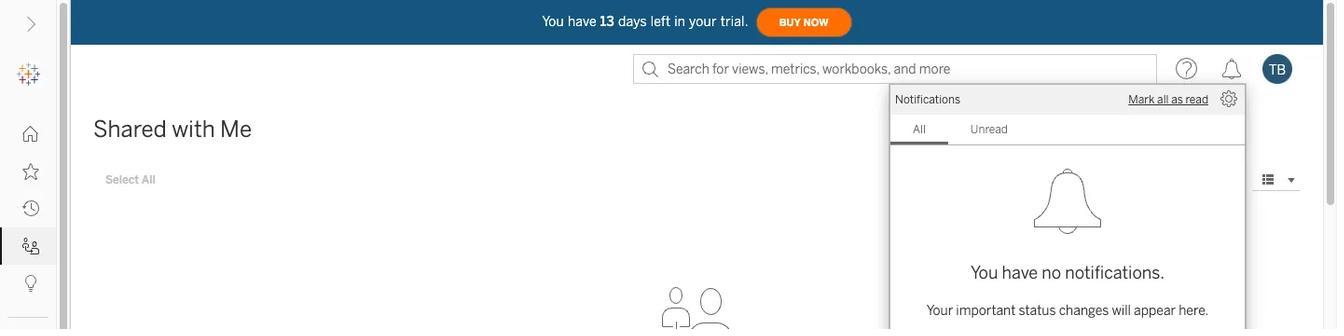 Task type: describe. For each thing, give the bounding box(es) containing it.
you have no notifications.
[[971, 263, 1165, 284]]

user notifications bell icon image
[[1031, 164, 1105, 239]]

as
[[1171, 93, 1183, 106]]

trial.
[[721, 14, 749, 29]]

list view image
[[1260, 172, 1277, 188]]

shared with me
[[93, 116, 252, 143]]

have for 13
[[568, 14, 597, 29]]

navigation panel element
[[0, 56, 56, 329]]

you for you have no notifications.
[[971, 263, 998, 284]]

read
[[1186, 93, 1209, 106]]

notifications
[[895, 93, 961, 106]]

buy
[[779, 16, 801, 28]]

status
[[1019, 303, 1056, 319]]

left
[[651, 14, 671, 29]]

changes
[[1059, 303, 1109, 319]]

you have 13 days left in your trial.
[[542, 14, 749, 29]]

13
[[600, 14, 615, 29]]

buy now
[[779, 16, 829, 28]]

important
[[956, 303, 1016, 319]]

your
[[927, 303, 953, 319]]

all inside button
[[142, 173, 155, 187]]

now
[[804, 16, 829, 28]]

mark
[[1129, 93, 1155, 106]]

your important status changes will appear here.
[[927, 303, 1209, 319]]

main navigation. press the up and down arrow keys to access links. element
[[0, 116, 56, 329]]

select
[[105, 173, 139, 187]]

your
[[689, 14, 717, 29]]

with
[[172, 116, 215, 143]]

days
[[618, 14, 647, 29]]

recommendations image
[[22, 275, 39, 292]]

have for no
[[1002, 263, 1038, 284]]

appear
[[1134, 303, 1176, 319]]



Task type: locate. For each thing, give the bounding box(es) containing it.
all inside user notifications tab tab list
[[913, 123, 926, 136]]

buy now button
[[756, 7, 852, 37]]

select all
[[105, 173, 155, 187]]

recents image
[[22, 201, 39, 217]]

1 vertical spatial all
[[142, 173, 155, 187]]

1 horizontal spatial have
[[1002, 263, 1038, 284]]

have left 13
[[568, 14, 597, 29]]

1 vertical spatial have
[[1002, 263, 1038, 284]]

have inside you have no notifications. dialog
[[1002, 263, 1038, 284]]

shared with me image
[[22, 238, 39, 255]]

you inside dialog
[[971, 263, 998, 284]]

shared
[[93, 116, 167, 143]]

Search for views, metrics, workbooks, and more text field
[[633, 54, 1157, 84]]

0 horizontal spatial all
[[142, 173, 155, 187]]

1 horizontal spatial you
[[971, 263, 998, 284]]

0 horizontal spatial have
[[568, 14, 597, 29]]

notifications.
[[1065, 263, 1165, 284]]

all
[[913, 123, 926, 136], [142, 173, 155, 187]]

0 vertical spatial you
[[542, 14, 564, 29]]

you left 13
[[542, 14, 564, 29]]

here.
[[1179, 303, 1209, 319]]

no
[[1042, 263, 1061, 284]]

unread
[[971, 123, 1008, 136]]

in
[[674, 14, 686, 29]]

home image
[[22, 126, 39, 143]]

select all button
[[93, 169, 168, 191]]

have left "no"
[[1002, 263, 1038, 284]]

you
[[542, 14, 564, 29], [971, 263, 998, 284]]

you for you have 13 days left in your trial.
[[542, 14, 564, 29]]

all
[[1157, 93, 1169, 106]]

me
[[220, 116, 252, 143]]

0 horizontal spatial you
[[542, 14, 564, 29]]

1 vertical spatial you
[[971, 263, 998, 284]]

mark all as read
[[1129, 93, 1209, 106]]

all right select
[[142, 173, 155, 187]]

user notifications tab tab list
[[891, 115, 1245, 145]]

you have no notifications. dialog
[[890, 84, 1246, 329]]

you up 'important'
[[971, 263, 998, 284]]

1 horizontal spatial all
[[913, 123, 926, 136]]

0 vertical spatial all
[[913, 123, 926, 136]]

user settings icon image
[[1221, 90, 1238, 107]]

favorites image
[[22, 163, 39, 180]]

all down the 'notifications'
[[913, 123, 926, 136]]

0 vertical spatial have
[[568, 14, 597, 29]]

will
[[1112, 303, 1131, 319]]

have
[[568, 14, 597, 29], [1002, 263, 1038, 284]]



Task type: vqa. For each thing, say whether or not it's contained in the screenshot.
All within the button
yes



